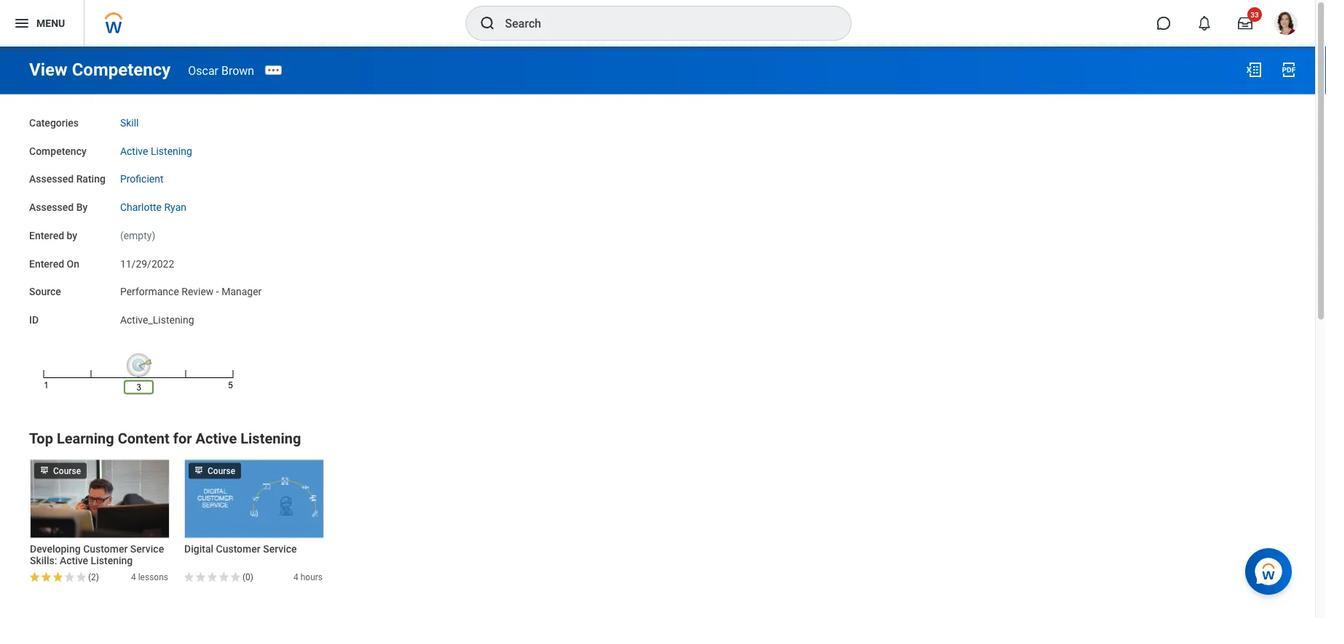 Task type: locate. For each thing, give the bounding box(es) containing it.
competency up skill link
[[72, 59, 171, 80]]

active up proficient link
[[120, 145, 148, 157]]

1 horizontal spatial course image
[[185, 458, 208, 476]]

1 horizontal spatial course
[[208, 467, 235, 477]]

1 vertical spatial listening
[[240, 431, 301, 448]]

rating
[[76, 173, 106, 185]]

oscar
[[188, 64, 218, 77]]

2 entered from the top
[[29, 258, 64, 270]]

service
[[130, 544, 164, 556], [263, 544, 297, 556]]

2 course image from the left
[[185, 458, 208, 476]]

1 horizontal spatial active
[[120, 145, 148, 157]]

profile logan mcneil image
[[1274, 12, 1298, 38]]

0 vertical spatial entered
[[29, 230, 64, 242]]

course element down for
[[185, 458, 208, 478]]

assessed
[[29, 173, 74, 185], [29, 202, 74, 214]]

entered for entered on
[[29, 258, 64, 270]]

competency down categories
[[29, 145, 87, 157]]

2 course element from the left
[[185, 458, 208, 478]]

charlotte
[[120, 202, 162, 214]]

active_listening
[[120, 314, 194, 326]]

id element
[[120, 306, 194, 327]]

id
[[29, 314, 39, 326]]

2 horizontal spatial listening
[[240, 431, 301, 448]]

active
[[120, 145, 148, 157], [196, 431, 237, 448], [60, 556, 88, 568]]

assessed up assessed by
[[29, 173, 74, 185]]

customer inside developing customer service skills: active listening
[[83, 544, 128, 556]]

service up 4 lessons
[[130, 544, 164, 556]]

1 entered from the top
[[29, 230, 64, 242]]

listening for service
[[91, 556, 133, 568]]

customer for digital
[[216, 544, 260, 556]]

1 horizontal spatial customer
[[216, 544, 260, 556]]

service for developing customer service skills: active listening
[[130, 544, 164, 556]]

customer up (2)
[[83, 544, 128, 556]]

service up '4 hours'
[[263, 544, 297, 556]]

developing
[[30, 544, 81, 556]]

1 service from the left
[[130, 544, 164, 556]]

tab list
[[44, 611, 129, 619]]

2 service from the left
[[263, 544, 297, 556]]

0 horizontal spatial customer
[[83, 544, 128, 556]]

course image for digital
[[185, 458, 208, 476]]

1 horizontal spatial 4
[[293, 573, 298, 583]]

performance review - manager element
[[120, 283, 262, 298]]

0 vertical spatial assessed
[[29, 173, 74, 185]]

course image down for
[[185, 458, 208, 476]]

2 vertical spatial listening
[[91, 556, 133, 568]]

lessons
[[138, 573, 168, 583]]

menu button
[[0, 0, 84, 47]]

33
[[1250, 10, 1259, 19]]

course for digital
[[208, 467, 235, 477]]

1 horizontal spatial service
[[263, 544, 297, 556]]

Search Workday  search field
[[505, 7, 821, 39]]

course element down top
[[31, 458, 53, 478]]

digital customer service image
[[185, 461, 323, 539]]

ryan
[[164, 202, 186, 214]]

competency
[[72, 59, 171, 80], [29, 145, 87, 157]]

1 horizontal spatial course element
[[185, 458, 208, 478]]

active up (2)
[[60, 556, 88, 568]]

1 4 from the left
[[131, 573, 136, 583]]

manager
[[221, 286, 262, 298]]

1 course element from the left
[[31, 458, 53, 478]]

customer
[[83, 544, 128, 556], [216, 544, 260, 556]]

course image
[[31, 458, 53, 476], [185, 458, 208, 476]]

course down top learning content for active listening
[[208, 467, 235, 477]]

course
[[53, 467, 81, 477], [208, 467, 235, 477]]

entered left by
[[29, 230, 64, 242]]

0 horizontal spatial course image
[[31, 458, 53, 476]]

assessed for assessed rating
[[29, 173, 74, 185]]

active right for
[[196, 431, 237, 448]]

0 horizontal spatial course element
[[31, 458, 53, 478]]

1 vertical spatial assessed
[[29, 202, 74, 214]]

0 horizontal spatial service
[[130, 544, 164, 556]]

search image
[[479, 15, 496, 32]]

1 horizontal spatial listening
[[151, 145, 192, 157]]

entered left on
[[29, 258, 64, 270]]

customer for developing
[[83, 544, 128, 556]]

categories
[[29, 117, 79, 129]]

1 vertical spatial active
[[196, 431, 237, 448]]

0 horizontal spatial 4
[[131, 573, 136, 583]]

charlotte ryan link
[[120, 199, 186, 214]]

2 customer from the left
[[216, 544, 260, 556]]

33 button
[[1229, 7, 1262, 39]]

brown
[[221, 64, 254, 77]]

customer up (0)
[[216, 544, 260, 556]]

2 assessed from the top
[[29, 202, 74, 214]]

entered for entered by
[[29, 230, 64, 242]]

4 left hours
[[293, 573, 298, 583]]

-
[[216, 286, 219, 298]]

1 course image from the left
[[31, 458, 53, 476]]

assessed rating
[[29, 173, 106, 185]]

listening inside developing customer service skills: active listening
[[91, 556, 133, 568]]

0 vertical spatial active
[[120, 145, 148, 157]]

11/29/2022
[[120, 258, 174, 270]]

performance
[[120, 286, 179, 298]]

1 course from the left
[[53, 467, 81, 477]]

4
[[131, 573, 136, 583], [293, 573, 298, 583]]

assessed up entered by
[[29, 202, 74, 214]]

menu
[[36, 17, 65, 29]]

4 left "lessons"
[[131, 573, 136, 583]]

inbox large image
[[1238, 16, 1252, 31]]

notifications large image
[[1197, 16, 1212, 31]]

1 assessed from the top
[[29, 173, 74, 185]]

active listening link
[[120, 142, 192, 157]]

1 vertical spatial entered
[[29, 258, 64, 270]]

export to excel image
[[1245, 61, 1263, 79]]

active for content
[[196, 431, 237, 448]]

tab inside view competency main content
[[44, 611, 129, 619]]

entered
[[29, 230, 64, 242], [29, 258, 64, 270]]

course image down top
[[31, 458, 53, 476]]

2 4 from the left
[[293, 573, 298, 583]]

active inside developing customer service skills: active listening
[[60, 556, 88, 568]]

by
[[67, 230, 77, 242]]

listening for content
[[240, 431, 301, 448]]

2 course from the left
[[208, 467, 235, 477]]

tab
[[44, 611, 129, 619]]

course element
[[31, 458, 53, 478], [185, 458, 208, 478]]

0 horizontal spatial active
[[60, 556, 88, 568]]

listening up proficient link
[[151, 145, 192, 157]]

2 horizontal spatial active
[[196, 431, 237, 448]]

source
[[29, 286, 61, 298]]

0 horizontal spatial listening
[[91, 556, 133, 568]]

service inside developing customer service skills: active listening
[[130, 544, 164, 556]]

listening
[[151, 145, 192, 157], [240, 431, 301, 448], [91, 556, 133, 568]]

0 horizontal spatial course
[[53, 467, 81, 477]]

listening up the digital customer service image
[[240, 431, 301, 448]]

course down learning
[[53, 467, 81, 477]]

2 vertical spatial active
[[60, 556, 88, 568]]

skill link
[[120, 114, 139, 129]]

1 customer from the left
[[83, 544, 128, 556]]

service for digital customer service
[[263, 544, 297, 556]]

listening up (2)
[[91, 556, 133, 568]]



Task type: describe. For each thing, give the bounding box(es) containing it.
course for developing
[[53, 467, 81, 477]]

justify image
[[13, 15, 31, 32]]

tab list inside view competency main content
[[44, 611, 129, 619]]

review
[[182, 286, 214, 298]]

oscar brown link
[[188, 64, 254, 77]]

view
[[29, 59, 67, 80]]

view competency
[[29, 59, 171, 80]]

4 lessons
[[131, 573, 168, 583]]

4 hours
[[293, 573, 323, 583]]

course image for developing
[[31, 458, 53, 476]]

developing customer service skills: active listening
[[30, 544, 164, 568]]

charlotte ryan
[[120, 202, 186, 214]]

oscar brown
[[188, 64, 254, 77]]

hours
[[301, 573, 323, 583]]

0 vertical spatial listening
[[151, 145, 192, 157]]

top learning content for active listening
[[29, 431, 301, 448]]

entered on
[[29, 258, 79, 270]]

(empty)
[[120, 230, 155, 242]]

(0)
[[242, 573, 253, 583]]

active for service
[[60, 556, 88, 568]]

content
[[118, 431, 170, 448]]

proficient
[[120, 173, 163, 185]]

assessed by
[[29, 202, 88, 214]]

1 vertical spatial competency
[[29, 145, 87, 157]]

digital
[[184, 544, 213, 556]]

digital customer service
[[184, 544, 297, 556]]

learning
[[57, 431, 114, 448]]

4 for developing customer service skills: active listening
[[131, 573, 136, 583]]

course element for digital customer service
[[185, 458, 208, 478]]

entered by
[[29, 230, 77, 242]]

skills:
[[30, 556, 57, 568]]

on
[[67, 258, 79, 270]]

view competency main content
[[0, 47, 1315, 619]]

view printable version (pdf) image
[[1280, 61, 1298, 79]]

0 vertical spatial competency
[[72, 59, 171, 80]]

for
[[173, 431, 192, 448]]

active listening
[[120, 145, 192, 157]]

top
[[29, 431, 53, 448]]

by
[[76, 202, 88, 214]]

course element for developing customer service skills: active listening
[[31, 458, 53, 478]]

entered on element
[[120, 249, 174, 271]]

developing customer service skills: active listening image
[[31, 461, 169, 539]]

proficient link
[[120, 170, 163, 185]]

(2)
[[88, 573, 99, 583]]

skill
[[120, 117, 139, 129]]

4 for digital customer service
[[293, 573, 298, 583]]

assessed for assessed by
[[29, 202, 74, 214]]

performance review - manager
[[120, 286, 262, 298]]



Task type: vqa. For each thing, say whether or not it's contained in the screenshot.


